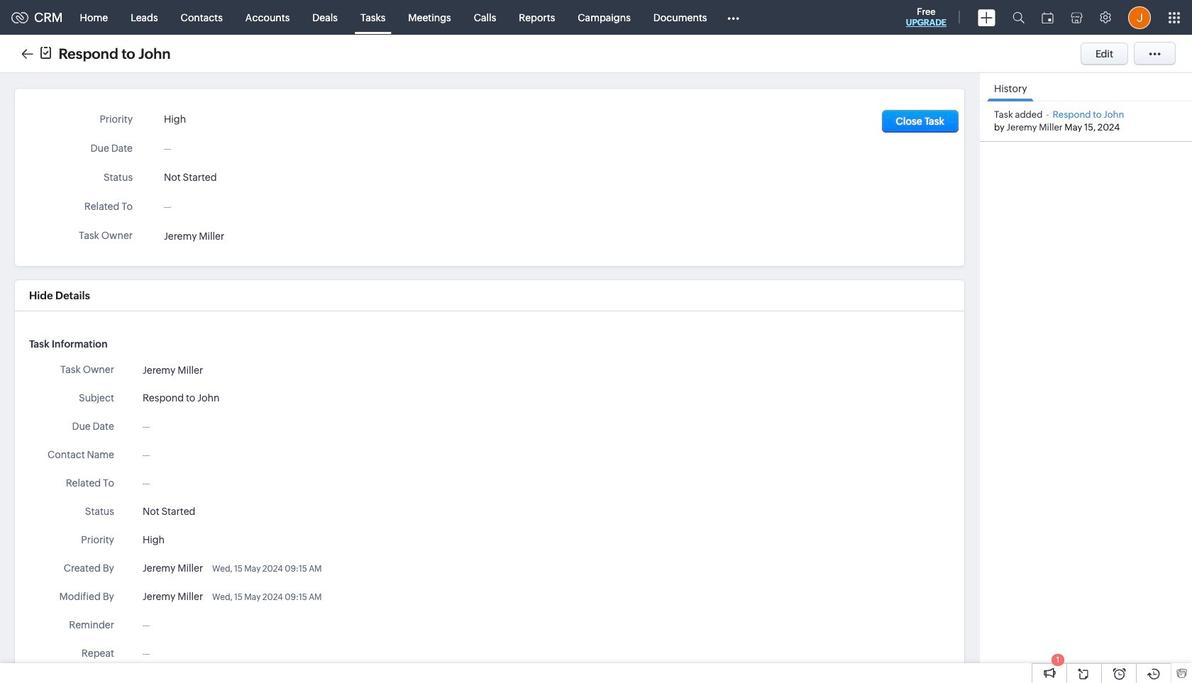 Task type: describe. For each thing, give the bounding box(es) containing it.
profile image
[[1128, 6, 1151, 29]]

create menu element
[[969, 0, 1004, 34]]

search element
[[1004, 0, 1033, 35]]

search image
[[1012, 11, 1025, 23]]

create menu image
[[978, 9, 995, 26]]

Other Modules field
[[718, 6, 749, 29]]



Task type: vqa. For each thing, say whether or not it's contained in the screenshot.
Modified By Line
no



Task type: locate. For each thing, give the bounding box(es) containing it.
profile element
[[1120, 0, 1159, 34]]

calendar image
[[1042, 12, 1054, 23]]

logo image
[[11, 12, 28, 23]]



